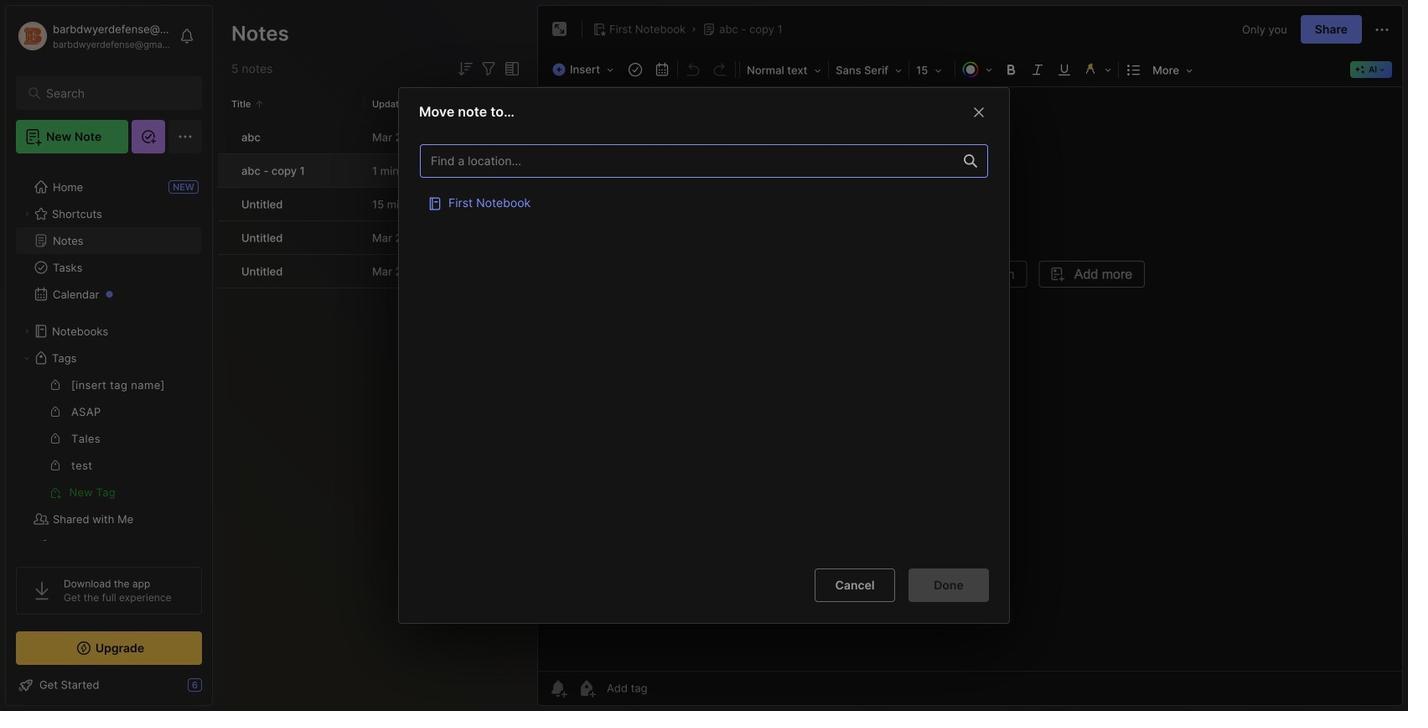 Task type: describe. For each thing, give the bounding box(es) containing it.
main element
[[0, 0, 218, 711]]

underline image
[[1053, 58, 1077, 81]]

insert image
[[548, 59, 622, 81]]

expand tags image
[[22, 353, 32, 363]]

none search field inside main element
[[46, 83, 180, 103]]

bold image
[[1000, 58, 1023, 81]]

note window element
[[538, 5, 1404, 706]]

bulleted list image
[[1123, 58, 1147, 81]]

task image
[[624, 58, 648, 81]]

cell inside find a location field
[[420, 186, 989, 220]]

close image
[[970, 102, 990, 123]]



Task type: locate. For each thing, give the bounding box(es) containing it.
tree
[[6, 164, 212, 596]]

Search text field
[[46, 86, 180, 101]]

row group
[[218, 121, 533, 289]]

tree inside main element
[[6, 164, 212, 596]]

italic image
[[1027, 58, 1050, 81]]

group inside main element
[[16, 372, 201, 506]]

expand note image
[[550, 19, 570, 39]]

Note Editor text field
[[538, 86, 1403, 671]]

Find a location… text field
[[421, 147, 954, 175]]

more image
[[1148, 59, 1198, 81]]

highlight image
[[1079, 58, 1117, 81]]

None search field
[[46, 83, 180, 103]]

group
[[16, 372, 201, 506]]

cell
[[420, 186, 989, 220]]

add tag image
[[577, 678, 597, 699]]

font color image
[[958, 58, 998, 81]]

Find a location field
[[412, 136, 997, 555]]

add a reminder image
[[548, 678, 569, 699]]

font family image
[[831, 59, 908, 81]]

font size image
[[912, 59, 954, 81]]

expand notebooks image
[[22, 326, 32, 336]]

calendar event image
[[651, 58, 674, 81]]

heading level image
[[742, 59, 827, 81]]



Task type: vqa. For each thing, say whether or not it's contained in the screenshot.
tab
no



